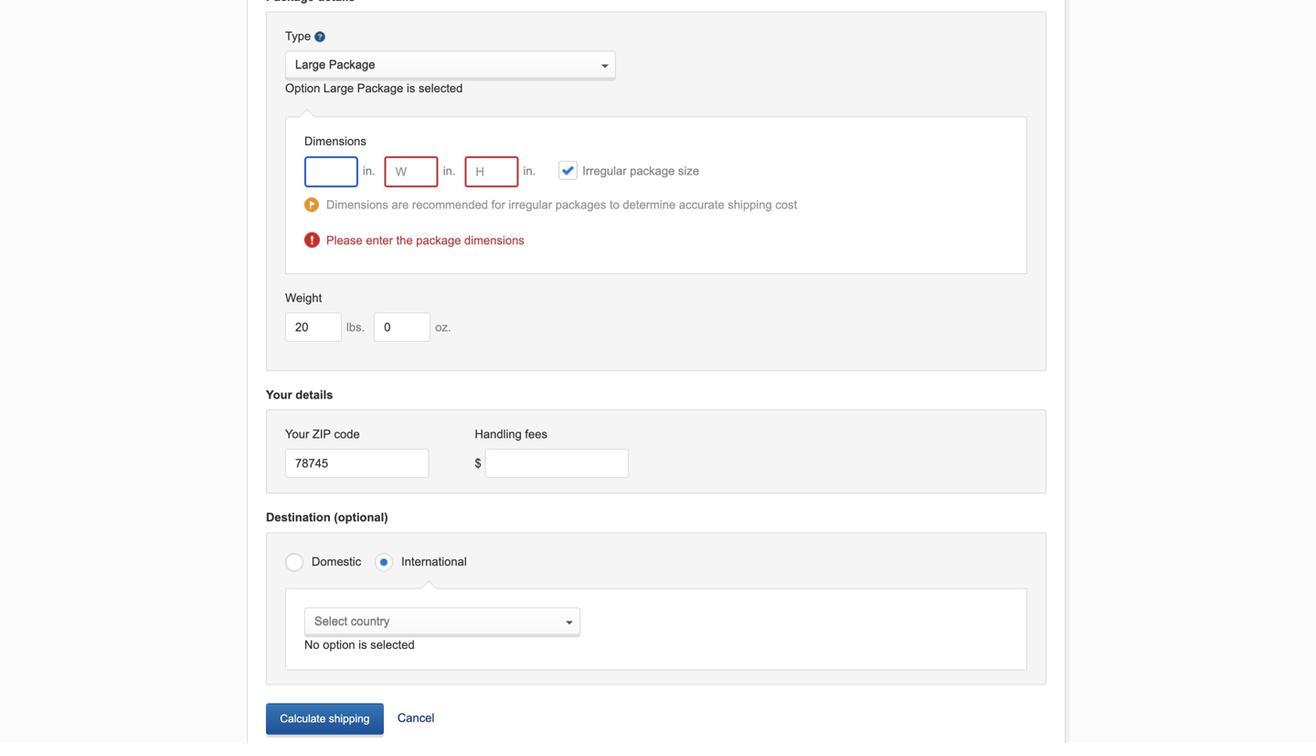 Task type: vqa. For each thing, say whether or not it's contained in the screenshot.
selected
yes



Task type: locate. For each thing, give the bounding box(es) containing it.
1 horizontal spatial in.
[[443, 164, 456, 178]]

2 in. from the left
[[443, 164, 456, 178]]

1 vertical spatial package
[[416, 233, 461, 247]]

dimensions
[[304, 135, 367, 148], [326, 198, 388, 211]]

is right option
[[359, 638, 367, 652]]

shipping left "cost"
[[728, 198, 772, 211]]

1 vertical spatial dimensions
[[326, 198, 388, 211]]

dimensions for dimensions are recommended for irregular packages to determine accurate shipping cost
[[326, 198, 388, 211]]

0 vertical spatial package
[[630, 164, 675, 178]]

shipping inside dimensions are recommended for irregular packages to determine accurate shipping cost "alert"
[[728, 198, 772, 211]]

for
[[492, 198, 505, 211]]

0 horizontal spatial package
[[416, 233, 461, 247]]

your left details
[[266, 388, 292, 402]]

selected right option
[[371, 638, 415, 652]]

0 vertical spatial selected
[[419, 81, 463, 95]]

destination (optional)
[[266, 511, 388, 525]]

1 horizontal spatial shipping
[[728, 198, 772, 211]]

in.
[[363, 164, 376, 178], [443, 164, 456, 178], [523, 164, 536, 178]]

no option is selected
[[304, 638, 415, 652]]

0 vertical spatial shipping
[[728, 198, 772, 211]]

option
[[323, 638, 355, 652]]

your left zip
[[285, 428, 309, 441]]

calculate shipping
[[280, 713, 370, 725]]

calculate
[[280, 713, 326, 725]]

calculate shipping button
[[266, 703, 384, 735]]

0 horizontal spatial is
[[359, 638, 367, 652]]

is
[[407, 81, 415, 95], [359, 638, 367, 652]]

0 vertical spatial is
[[407, 81, 415, 95]]

enter
[[366, 233, 393, 247]]

International Destination Type radio
[[375, 552, 397, 574]]

in. up irregular
[[523, 164, 536, 178]]

None text field
[[374, 313, 431, 342]]

dimensions up please
[[326, 198, 388, 211]]

please enter the package dimensions
[[326, 233, 525, 247]]

1 horizontal spatial package
[[630, 164, 675, 178]]

shipping right calculate
[[329, 713, 370, 725]]

1 vertical spatial your
[[285, 428, 309, 441]]

large
[[324, 81, 354, 95]]

0 horizontal spatial selected
[[371, 638, 415, 652]]

2 horizontal spatial in.
[[523, 164, 536, 178]]

dimensions are recommended for irregular packages to determine accurate shipping cost
[[326, 198, 797, 211]]

package up the determine
[[630, 164, 675, 178]]

irregular
[[583, 164, 627, 178]]

in. up recommended
[[443, 164, 456, 178]]

your details
[[266, 388, 333, 402]]

your zip code
[[285, 428, 360, 441]]

1 vertical spatial shipping
[[329, 713, 370, 725]]

$
[[475, 457, 482, 471]]

dimensions for dimensions
[[304, 135, 367, 148]]

is right package
[[407, 81, 415, 95]]

selected right package
[[419, 81, 463, 95]]

Domestic Destination Type radio
[[285, 552, 307, 574]]

lbs.
[[347, 320, 365, 334]]

0 vertical spatial your
[[266, 388, 292, 402]]

click to expand options image
[[602, 65, 609, 68]]

your
[[266, 388, 292, 402], [285, 428, 309, 441]]

dimensions up validation error input length text box
[[304, 135, 367, 148]]

package right the
[[416, 233, 461, 247]]

option group
[[285, 547, 1028, 574]]

None text field
[[285, 51, 616, 78], [285, 313, 342, 342], [304, 607, 581, 635], [285, 51, 616, 78], [285, 313, 342, 342], [304, 607, 581, 635]]

None checkbox
[[559, 161, 578, 180]]

0 horizontal spatial in.
[[363, 164, 376, 178]]

1 in. from the left
[[363, 164, 376, 178]]

shipping
[[728, 198, 772, 211], [329, 713, 370, 725]]

1 horizontal spatial selected
[[419, 81, 463, 95]]

code
[[334, 428, 360, 441]]

package
[[630, 164, 675, 178], [416, 233, 461, 247]]

0 vertical spatial dimensions
[[304, 135, 367, 148]]

dimensions inside "alert"
[[326, 198, 388, 211]]

are
[[392, 198, 409, 211]]

1 vertical spatial is
[[359, 638, 367, 652]]

in. right validation error input length text box
[[363, 164, 376, 178]]

recommended
[[412, 198, 488, 211]]

package inside alert
[[416, 233, 461, 247]]

selected
[[419, 81, 463, 95], [371, 638, 415, 652]]

cost
[[776, 198, 797, 211]]

domestic
[[312, 555, 361, 569]]

0 horizontal spatial shipping
[[329, 713, 370, 725]]



Task type: describe. For each thing, give the bounding box(es) containing it.
Handling fees text field
[[485, 449, 629, 478]]

packages
[[556, 198, 606, 211]]

irregular package size
[[583, 164, 700, 178]]

please enter the package dimensions alert
[[304, 224, 1008, 260]]

dimensions
[[464, 233, 525, 247]]

handling fees
[[475, 428, 548, 441]]

please
[[326, 233, 363, 247]]

international
[[402, 555, 467, 569]]

to
[[610, 198, 620, 211]]

option group containing domestic
[[285, 547, 1028, 574]]

option
[[285, 81, 320, 95]]

your for your zip code
[[285, 428, 309, 441]]

details
[[296, 388, 333, 402]]

your for your details
[[266, 388, 292, 402]]

handling
[[475, 428, 522, 441]]

determine
[[623, 198, 676, 211]]

1 vertical spatial selected
[[371, 638, 415, 652]]

accurate
[[679, 198, 725, 211]]

Validation Error Input Length text field
[[304, 156, 358, 187]]

1 horizontal spatial is
[[407, 81, 415, 95]]

Validation Error Input Width text field
[[385, 156, 439, 187]]

no
[[304, 638, 320, 652]]

irregular
[[509, 198, 552, 211]]

package
[[357, 81, 404, 95]]

destination
[[266, 511, 331, 525]]

size
[[678, 164, 700, 178]]

weight
[[285, 291, 322, 305]]

Your ZIP code text field
[[285, 449, 429, 478]]

Validation Error Input Height text field
[[465, 156, 519, 187]]

the
[[396, 233, 413, 247]]

zip
[[313, 428, 331, 441]]

type
[[285, 29, 311, 43]]

fees
[[525, 428, 548, 441]]

cancel
[[398, 711, 435, 725]]

(optional)
[[334, 511, 388, 525]]

option large package is selected
[[285, 81, 463, 95]]

cancel link
[[384, 685, 435, 728]]

dimensions are recommended for irregular packages to determine accurate shipping cost alert
[[304, 188, 1008, 224]]

3 in. from the left
[[523, 164, 536, 178]]

oz.
[[435, 320, 451, 334]]

shipping inside calculate shipping button
[[329, 713, 370, 725]]

click to expand options image
[[566, 621, 573, 625]]



